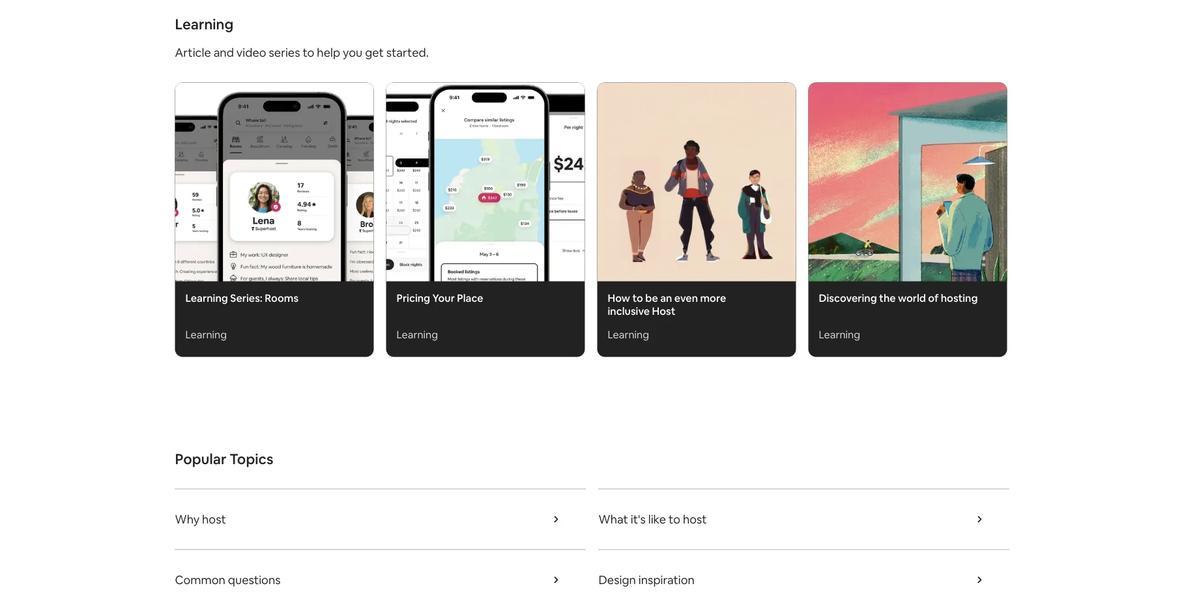 Task type: locate. For each thing, give the bounding box(es) containing it.
questions
[[228, 572, 281, 587]]

like
[[648, 511, 666, 527]]

inspiration
[[639, 572, 695, 587]]

learning
[[175, 15, 234, 34], [185, 291, 228, 305], [185, 328, 227, 341], [397, 328, 438, 341], [608, 328, 649, 341], [819, 328, 861, 341]]

of hosting
[[929, 291, 978, 305]]

learning down discovering
[[819, 328, 861, 341]]

learning series: rooms
[[185, 291, 299, 305]]

learning for how to be an even more inclusive host
[[608, 328, 649, 341]]

series: rooms
[[230, 291, 299, 305]]

0 vertical spatial to
[[303, 45, 314, 60]]

a mobile phone shows a map of similar listings. in the background, two more phones show calendar and price breakdown tools. image
[[386, 82, 585, 281], [386, 82, 585, 281]]

popular topics
[[175, 450, 273, 468]]

video
[[237, 45, 266, 60]]

it's
[[631, 511, 646, 527]]

learning down pricing
[[397, 328, 438, 341]]

five people with a variety of body types and skin tones, and one of them is using a cane. image
[[597, 82, 796, 281], [597, 82, 796, 281]]

design inspiration
[[599, 572, 695, 587]]

how to be an even more inclusive host
[[608, 291, 726, 318]]

learning down learning series: rooms
[[185, 328, 227, 341]]

to left be
[[633, 291, 643, 305]]

common questions link
[[175, 550, 586, 603]]

learning down inclusive host
[[608, 328, 649, 341]]

illustration of a person holding a coffee looking out the window at a biker passing by. image
[[809, 82, 1008, 281], [809, 82, 1008, 281]]

discovering the world of hosting
[[819, 291, 978, 305]]

world
[[898, 291, 926, 305]]

learning for pricing your place
[[397, 328, 438, 341]]

discovering
[[819, 291, 877, 305]]

1 horizontal spatial to
[[633, 291, 643, 305]]

why host link
[[175, 489, 586, 550]]

why host
[[175, 511, 226, 527]]

to left help
[[303, 45, 314, 60]]

learning left series: rooms
[[185, 291, 228, 305]]

help
[[317, 45, 340, 60]]

the
[[880, 291, 896, 305]]

1 vertical spatial to
[[633, 291, 643, 305]]

even
[[675, 291, 698, 305]]

side-by-side phone screens show the tops of five host passports, with each host's photo, name, and a few personal details. image
[[175, 82, 374, 281], [175, 82, 374, 281]]

what
[[599, 511, 628, 527]]

to
[[303, 45, 314, 60], [633, 291, 643, 305]]

common questions
[[175, 572, 281, 587]]

be
[[646, 291, 658, 305]]



Task type: vqa. For each thing, say whether or not it's contained in the screenshot.
Your Place
yes



Task type: describe. For each thing, give the bounding box(es) containing it.
common
[[175, 572, 225, 587]]

series
[[269, 45, 300, 60]]

to host
[[669, 511, 707, 527]]

why
[[175, 511, 200, 527]]

popular
[[175, 450, 227, 468]]

article
[[175, 45, 211, 60]]

topics
[[230, 450, 273, 468]]

how
[[608, 291, 630, 305]]

0 horizontal spatial to
[[303, 45, 314, 60]]

pricing
[[397, 291, 430, 305]]

an
[[661, 291, 672, 305]]

design
[[599, 572, 636, 587]]

inclusive host
[[608, 304, 676, 318]]

host
[[202, 511, 226, 527]]

learning for learning series: rooms
[[185, 328, 227, 341]]

what it's like to host link
[[599, 489, 1010, 550]]

more
[[700, 291, 726, 305]]

learning for discovering the world of hosting
[[819, 328, 861, 341]]

what it's like to host
[[599, 511, 707, 527]]

to inside how to be an even more inclusive host
[[633, 291, 643, 305]]

design inspiration link
[[599, 550, 1010, 603]]

get started.
[[365, 45, 429, 60]]

article and video series to help you get started.
[[175, 45, 429, 60]]

learning up article
[[175, 15, 234, 34]]

you
[[343, 45, 363, 60]]

your place
[[433, 291, 484, 305]]

pricing your place
[[397, 291, 484, 305]]

and
[[214, 45, 234, 60]]



